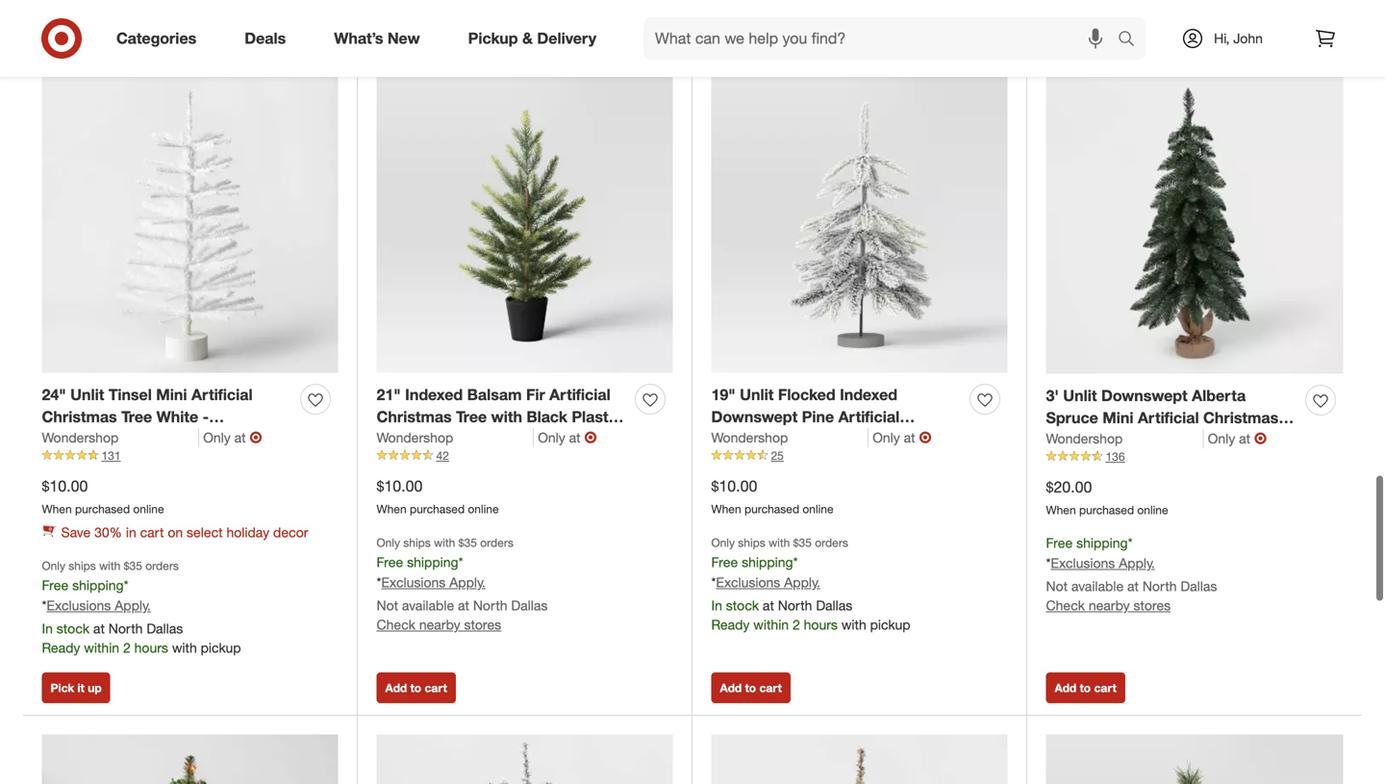Task type: describe. For each thing, give the bounding box(es) containing it.
christmas inside 24" unlit tinsel mini artificial christmas tree white - wondershop™
[[42, 407, 117, 426]]

artificial inside 19" unlit flocked indexed downswept pine artificial christmas tree with round base - wondershop™
[[839, 407, 900, 426]]

exclusions apply. link for 19" unlit flocked indexed downswept pine artificial christmas tree with round base - wondershop™
[[716, 574, 821, 591]]

burlap
[[1117, 430, 1165, 449]]

¬ for 3' unlit downswept alberta spruce mini artificial christmas tree with burlap base - wondershop™
[[1255, 429, 1267, 448]]

wondershop for 21"
[[377, 429, 453, 446]]

$35 for round
[[793, 536, 812, 550]]

base for burlap
[[1170, 430, 1207, 449]]

add to cart for 3' unlit downswept alberta spruce mini artificial christmas tree with burlap base - wondershop™
[[1055, 681, 1117, 695]]

3' unlit downswept alberta spruce mini artificial christmas tree with burlap base - wondershop™
[[1046, 386, 1279, 471]]

3' unlit downswept alberta spruce mini artificial christmas tree with burlap base - wondershop™ link
[[1046, 385, 1298, 471]]

1 horizontal spatial up
[[757, 23, 771, 37]]

fir
[[526, 385, 545, 404]]

$10.00 when purchased online for 19" unlit flocked indexed downswept pine artificial christmas tree with round base - wondershop™
[[712, 477, 834, 516]]

search
[[1109, 31, 1156, 50]]

3'
[[1046, 386, 1059, 405]]

- inside 21" indexed balsam fir artificial christmas tree with black plastic pot - wondershop™
[[406, 429, 412, 448]]

pick it up for "pick it up" button to the middle
[[720, 23, 771, 37]]

pickup & delivery link
[[452, 17, 621, 60]]

131
[[102, 448, 121, 463]]

24" unlit tinsel mini artificial christmas tree white - wondershop™
[[42, 385, 253, 448]]

pick for leftmost "pick it up" button
[[51, 681, 74, 695]]

on
[[168, 524, 183, 541]]

apply. for 24" unlit tinsel mini artificial christmas tree white - wondershop™
[[115, 597, 151, 614]]

decor
[[273, 524, 308, 541]]

save 30% in cart on select holiday decor
[[61, 524, 308, 541]]

add to cart for 21" indexed balsam fir artificial christmas tree with black plastic pot - wondershop™
[[385, 681, 447, 695]]

online for 19" unlit flocked indexed downswept pine artificial christmas tree with round base - wondershop™
[[803, 502, 834, 516]]

¬ for 19" unlit flocked indexed downswept pine artificial christmas tree with round base - wondershop™
[[919, 428, 932, 447]]

round
[[862, 429, 910, 448]]

orders for pot
[[480, 536, 514, 550]]

downswept inside "3' unlit downswept alberta spruce mini artificial christmas tree with burlap base - wondershop™"
[[1102, 386, 1188, 405]]

&
[[522, 29, 533, 48]]

when for 19" unlit flocked indexed downswept pine artificial christmas tree with round base - wondershop™
[[712, 502, 742, 516]]

24" unlit tinsel mini artificial christmas tree white - wondershop™ link
[[42, 384, 293, 448]]

42
[[436, 448, 449, 463]]

spruce
[[1046, 408, 1099, 427]]

online for 3' unlit downswept alberta spruce mini artificial christmas tree with burlap base - wondershop™
[[1138, 503, 1169, 517]]

to for 19" unlit flocked indexed downswept pine artificial christmas tree with round base - wondershop™
[[745, 681, 756, 695]]

exclusions inside free shipping * * exclusions apply. not available at north dallas check nearby stores
[[1051, 555, 1115, 571]]

pine
[[802, 407, 834, 426]]

only ships with $35 orders free shipping * * exclusions apply. in stock at  north dallas ready within 2 hours with pickup for wondershop™
[[42, 559, 241, 656]]

0 horizontal spatial ships
[[69, 559, 96, 573]]

black
[[527, 407, 568, 426]]

tree inside 19" unlit flocked indexed downswept pine artificial christmas tree with round base - wondershop™
[[791, 429, 822, 448]]

nearby inside only ships with $35 orders free shipping * * exclusions apply. not available at north dallas check nearby stores
[[419, 616, 461, 633]]

john
[[1234, 30, 1263, 47]]

with inside "3' unlit downswept alberta spruce mini artificial christmas tree with burlap base - wondershop™"
[[1082, 430, 1113, 449]]

tinsel
[[109, 385, 152, 404]]

within for 19" unlit flocked indexed downswept pine artificial christmas tree with round base - wondershop™
[[754, 616, 789, 633]]

shipping for 24" unlit tinsel mini artificial christmas tree white - wondershop™
[[72, 577, 124, 594]]

pot
[[377, 429, 401, 448]]

pickup for 24" unlit tinsel mini artificial christmas tree white - wondershop™
[[201, 639, 241, 656]]

2 horizontal spatial pick it up button
[[1046, 14, 1115, 45]]

stock for 24" unlit tinsel mini artificial christmas tree white - wondershop™
[[57, 620, 90, 637]]

apply. for 21" indexed balsam fir artificial christmas tree with black plastic pot - wondershop™
[[450, 574, 486, 591]]

136 link
[[1046, 448, 1344, 465]]

pick it up for leftmost "pick it up" button
[[51, 681, 102, 695]]

in
[[126, 524, 136, 541]]

balsam
[[467, 385, 522, 404]]

deals
[[245, 29, 286, 48]]

christmas inside 19" unlit flocked indexed downswept pine artificial christmas tree with round base - wondershop™
[[712, 429, 787, 448]]

19"
[[712, 385, 736, 404]]

0 horizontal spatial orders
[[145, 559, 179, 573]]

2 horizontal spatial up
[[1092, 23, 1106, 37]]

hours for with
[[804, 616, 838, 633]]

25 link
[[712, 447, 1008, 464]]

add to cart button for 19" unlit flocked indexed downswept pine artificial christmas tree with round base - wondershop™
[[712, 673, 791, 703]]

wondershop™ inside 21" indexed balsam fir artificial christmas tree with black plastic pot - wondershop™
[[416, 429, 517, 448]]

to for 21" indexed balsam fir artificial christmas tree with black plastic pot - wondershop™
[[410, 681, 422, 695]]

stock for 19" unlit flocked indexed downswept pine artificial christmas tree with round base - wondershop™
[[726, 597, 759, 614]]

free for 21" indexed balsam fir artificial christmas tree with black plastic pot - wondershop™
[[377, 554, 403, 571]]

dallas for 24" unlit tinsel mini artificial christmas tree white - wondershop™
[[147, 620, 183, 637]]

north for 24" unlit tinsel mini artificial christmas tree white - wondershop™
[[108, 620, 143, 637]]

new
[[388, 29, 420, 48]]

add for 3' unlit downswept alberta spruce mini artificial christmas tree with burlap base - wondershop™
[[1055, 681, 1077, 695]]

only ships with $35 orders free shipping * * exclusions apply. in stock at  north dallas ready within 2 hours with pickup for with
[[712, 536, 911, 633]]

30%
[[94, 524, 122, 541]]

2 horizontal spatial it
[[1082, 23, 1089, 37]]

$20.00 when purchased online
[[1046, 478, 1169, 517]]

wondershop for 19"
[[712, 429, 788, 446]]

21"
[[377, 385, 401, 404]]

shipping for 19" unlit flocked indexed downswept pine artificial christmas tree with round base - wondershop™
[[742, 554, 793, 571]]

wondershop link for flocked
[[712, 428, 869, 447]]

21" indexed balsam fir artificial christmas tree with black plastic pot - wondershop™ link
[[377, 384, 628, 448]]

19" unlit flocked indexed downswept pine artificial christmas tree with round base - wondershop™ link
[[712, 384, 963, 470]]

hi, john
[[1214, 30, 1263, 47]]

white
[[157, 407, 198, 426]]

holiday
[[227, 524, 270, 541]]

free for 19" unlit flocked indexed downswept pine artificial christmas tree with round base - wondershop™
[[712, 554, 738, 571]]

nearby inside free shipping * * exclusions apply. not available at north dallas check nearby stores
[[1089, 597, 1130, 614]]

- inside 19" unlit flocked indexed downswept pine artificial christmas tree with round base - wondershop™
[[955, 429, 961, 448]]

19" unlit flocked indexed downswept pine artificial christmas tree with round base - wondershop™
[[712, 385, 961, 470]]

131 link
[[42, 447, 338, 464]]

unlit for 3'
[[1064, 386, 1097, 405]]

only at ¬ for fir
[[538, 428, 597, 447]]

1 $10.00 when purchased online from the left
[[42, 477, 164, 516]]

What can we help you find? suggestions appear below search field
[[644, 17, 1123, 60]]

0 horizontal spatial it
[[78, 681, 85, 695]]

1 horizontal spatial it
[[747, 23, 754, 37]]

2 for with
[[793, 616, 800, 633]]

free for 24" unlit tinsel mini artificial christmas tree white - wondershop™
[[42, 577, 69, 594]]

not inside free shipping * * exclusions apply. not available at north dallas check nearby stores
[[1046, 578, 1068, 595]]

alberta
[[1192, 386, 1246, 405]]

1 $10.00 from the left
[[42, 477, 88, 495]]

ready for 19" unlit flocked indexed downswept pine artificial christmas tree with round base - wondershop™
[[712, 616, 750, 633]]

free inside free shipping * * exclusions apply. not available at north dallas check nearby stores
[[1046, 535, 1073, 551]]

only at ¬ for indexed
[[873, 428, 932, 447]]

downswept inside 19" unlit flocked indexed downswept pine artificial christmas tree with round base - wondershop™
[[712, 407, 798, 426]]

mini inside 24" unlit tinsel mini artificial christmas tree white - wondershop™
[[156, 385, 187, 404]]

pick for "pick it up" button to the middle
[[720, 23, 744, 37]]

search button
[[1109, 17, 1156, 64]]

shipping for 21" indexed balsam fir artificial christmas tree with black plastic pot - wondershop™
[[407, 554, 459, 571]]

pickup & delivery
[[468, 29, 597, 48]]

what's
[[334, 29, 383, 48]]

artificial inside 21" indexed balsam fir artificial christmas tree with black plastic pot - wondershop™
[[550, 385, 611, 404]]

north inside free shipping * * exclusions apply. not available at north dallas check nearby stores
[[1143, 578, 1177, 595]]

hi,
[[1214, 30, 1230, 47]]

$10.00 for 19" unlit flocked indexed downswept pine artificial christmas tree with round base - wondershop™
[[712, 477, 758, 495]]

wondershop™ inside 19" unlit flocked indexed downswept pine artificial christmas tree with round base - wondershop™
[[712, 451, 812, 470]]

$20.00
[[1046, 478, 1093, 496]]

apply. inside free shipping * * exclusions apply. not available at north dallas check nearby stores
[[1119, 555, 1155, 571]]

select
[[187, 524, 223, 541]]

unlit for 24"
[[70, 385, 104, 404]]

online up in
[[133, 502, 164, 516]]



Task type: locate. For each thing, give the bounding box(es) containing it.
0 horizontal spatial check
[[377, 616, 416, 633]]

online inside $20.00 when purchased online
[[1138, 503, 1169, 517]]

wondershop™
[[42, 429, 143, 448], [416, 429, 517, 448], [712, 451, 812, 470], [1046, 452, 1147, 471]]

orders for round
[[815, 536, 848, 550]]

orders down "25" link
[[815, 536, 848, 550]]

mini
[[156, 385, 187, 404], [1103, 408, 1134, 427]]

stores
[[1134, 597, 1171, 614], [464, 616, 501, 633]]

shipping inside free shipping * * exclusions apply. not available at north dallas check nearby stores
[[1077, 535, 1128, 551]]

wondershop link for balsam
[[377, 428, 534, 447]]

0 horizontal spatial check nearby stores button
[[377, 615, 501, 635]]

tree inside "3' unlit downswept alberta spruce mini artificial christmas tree with burlap base - wondershop™"
[[1046, 430, 1077, 449]]

dallas inside free shipping * * exclusions apply. not available at north dallas check nearby stores
[[1181, 578, 1218, 595]]

0 vertical spatial pickup
[[870, 616, 911, 633]]

artificial
[[191, 385, 253, 404], [550, 385, 611, 404], [839, 407, 900, 426], [1138, 408, 1199, 427]]

0 horizontal spatial pick it up button
[[42, 673, 110, 703]]

0 vertical spatial not
[[1046, 578, 1068, 595]]

$10.00 when purchased online down 25
[[712, 477, 834, 516]]

available
[[1072, 578, 1124, 595], [402, 597, 454, 614]]

orders
[[480, 536, 514, 550], [815, 536, 848, 550], [145, 559, 179, 573]]

0 horizontal spatial $35
[[124, 559, 142, 573]]

ships inside only ships with $35 orders free shipping * * exclusions apply. not available at north dallas check nearby stores
[[403, 536, 431, 550]]

0 horizontal spatial only ships with $35 orders free shipping * * exclusions apply. in stock at  north dallas ready within 2 hours with pickup
[[42, 559, 241, 656]]

plastic
[[572, 407, 621, 426]]

purchased down the $20.00 at the bottom right of page
[[1080, 503, 1135, 517]]

when
[[42, 502, 72, 516], [377, 502, 407, 516], [712, 502, 742, 516], [1046, 503, 1076, 517]]

- right pot
[[406, 429, 412, 448]]

exclusions
[[1051, 555, 1115, 571], [381, 574, 446, 591], [716, 574, 781, 591], [47, 597, 111, 614]]

0 vertical spatial ready
[[712, 616, 750, 633]]

what's new link
[[318, 17, 444, 60]]

*
[[1128, 535, 1133, 551], [459, 554, 463, 571], [793, 554, 798, 571], [1046, 555, 1051, 571], [377, 574, 381, 591], [712, 574, 716, 591], [124, 577, 128, 594], [42, 597, 47, 614]]

orders down 42 link
[[480, 536, 514, 550]]

pickup for 19" unlit flocked indexed downswept pine artificial christmas tree with round base - wondershop™
[[870, 616, 911, 633]]

2 $10.00 from the left
[[377, 477, 423, 495]]

unlit inside 24" unlit tinsel mini artificial christmas tree white - wondershop™
[[70, 385, 104, 404]]

0 horizontal spatial not
[[377, 597, 398, 614]]

1 vertical spatial in
[[42, 620, 53, 637]]

check inside only ships with $35 orders free shipping * * exclusions apply. not available at north dallas check nearby stores
[[377, 616, 416, 633]]

north for 19" unlit flocked indexed downswept pine artificial christmas tree with round base - wondershop™
[[778, 597, 813, 614]]

add for 21" indexed balsam fir artificial christmas tree with black plastic pot - wondershop™
[[385, 681, 407, 695]]

purchased down 42
[[410, 502, 465, 516]]

0 horizontal spatial pickup
[[201, 639, 241, 656]]

with inside 21" indexed balsam fir artificial christmas tree with black plastic pot - wondershop™
[[491, 407, 522, 426]]

wondershop™ inside 24" unlit tinsel mini artificial christmas tree white - wondershop™
[[42, 429, 143, 448]]

tree down pine
[[791, 429, 822, 448]]

base right burlap
[[1170, 430, 1207, 449]]

1 horizontal spatial ready
[[712, 616, 750, 633]]

1 horizontal spatial pick
[[720, 23, 744, 37]]

downswept down the 19"
[[712, 407, 798, 426]]

exclusions for 24" unlit tinsel mini artificial christmas tree white - wondershop™
[[47, 597, 111, 614]]

artificial up plastic
[[550, 385, 611, 404]]

2 indexed from the left
[[840, 385, 898, 404]]

1 vertical spatial stock
[[57, 620, 90, 637]]

0 horizontal spatial downswept
[[712, 407, 798, 426]]

in for 24" unlit tinsel mini artificial christmas tree white - wondershop™
[[42, 620, 53, 637]]

$10.00
[[42, 477, 88, 495], [377, 477, 423, 495], [712, 477, 758, 495]]

- right "round" at the right of the page
[[955, 429, 961, 448]]

0 horizontal spatial stock
[[57, 620, 90, 637]]

2 horizontal spatial $35
[[793, 536, 812, 550]]

1 horizontal spatial base
[[1170, 430, 1207, 449]]

0 horizontal spatial unlit
[[70, 385, 104, 404]]

artificial inside 24" unlit tinsel mini artificial christmas tree white - wondershop™
[[191, 385, 253, 404]]

$10.00 for 21" indexed balsam fir artificial christmas tree with black plastic pot - wondershop™
[[377, 477, 423, 495]]

- inside 24" unlit tinsel mini artificial christmas tree white - wondershop™
[[203, 407, 209, 426]]

flocked
[[778, 385, 836, 404]]

apply. inside only ships with $35 orders free shipping * * exclusions apply. not available at north dallas check nearby stores
[[450, 574, 486, 591]]

1 horizontal spatial available
[[1072, 578, 1124, 595]]

2 horizontal spatial $10.00 when purchased online
[[712, 477, 834, 516]]

- right "white"
[[203, 407, 209, 426]]

1 vertical spatial not
[[377, 597, 398, 614]]

1 indexed from the left
[[405, 385, 463, 404]]

online for 21" indexed balsam fir artificial christmas tree with black plastic pot - wondershop™
[[468, 502, 499, 516]]

add to cart for 19" unlit flocked indexed downswept pine artificial christmas tree with round base - wondershop™
[[720, 681, 782, 695]]

-
[[203, 407, 209, 426], [406, 429, 412, 448], [955, 429, 961, 448], [1211, 430, 1217, 449]]

shipping inside only ships with $35 orders free shipping * * exclusions apply. not available at north dallas check nearby stores
[[407, 554, 459, 571]]

wondershop™ down balsam
[[416, 429, 517, 448]]

artificial inside "3' unlit downswept alberta spruce mini artificial christmas tree with burlap base - wondershop™"
[[1138, 408, 1199, 427]]

check inside free shipping * * exclusions apply. not available at north dallas check nearby stores
[[1046, 597, 1085, 614]]

1 horizontal spatial downswept
[[1102, 386, 1188, 405]]

online down 42 link
[[468, 502, 499, 516]]

only
[[203, 429, 231, 446], [538, 429, 566, 446], [873, 429, 900, 446], [1208, 430, 1236, 447], [377, 536, 400, 550], [712, 536, 735, 550], [42, 559, 65, 573]]

$10.00 when purchased online
[[42, 477, 164, 516], [377, 477, 499, 516], [712, 477, 834, 516]]

within for 24" unlit tinsel mini artificial christmas tree white - wondershop™
[[84, 639, 119, 656]]

2 horizontal spatial pick
[[1055, 23, 1079, 37]]

unlit
[[70, 385, 104, 404], [740, 385, 774, 404], [1064, 386, 1097, 405]]

add to cart
[[51, 23, 112, 37], [385, 23, 447, 37], [385, 681, 447, 695], [720, 681, 782, 695], [1055, 681, 1117, 695]]

downswept
[[1102, 386, 1188, 405], [712, 407, 798, 426]]

1 vertical spatial ready
[[42, 639, 80, 656]]

1 horizontal spatial pick it up button
[[712, 14, 780, 45]]

wondershop™ down the tinsel
[[42, 429, 143, 448]]

3 $10.00 from the left
[[712, 477, 758, 495]]

purchased for 19" unlit flocked indexed downswept pine artificial christmas tree with round base - wondershop™
[[745, 502, 800, 516]]

tree down the spruce
[[1046, 430, 1077, 449]]

only at ¬ down alberta
[[1208, 429, 1267, 448]]

0 vertical spatial stock
[[726, 597, 759, 614]]

wondershop link up 136
[[1046, 429, 1204, 448]]

¬ up 136 link
[[1255, 429, 1267, 448]]

$10.00 when purchased online down 42
[[377, 477, 499, 516]]

wondershop
[[42, 429, 119, 446], [377, 429, 453, 446], [712, 429, 788, 446], [1046, 430, 1123, 447]]

what's new
[[334, 29, 420, 48]]

purchased for 21" indexed balsam fir artificial christmas tree with black plastic pot - wondershop™
[[410, 502, 465, 516]]

tree down the tinsel
[[121, 407, 152, 426]]

cart
[[90, 23, 112, 37], [425, 23, 447, 37], [140, 524, 164, 541], [425, 681, 447, 695], [760, 681, 782, 695], [1094, 681, 1117, 695]]

purchased
[[75, 502, 130, 516], [410, 502, 465, 516], [745, 502, 800, 516], [1080, 503, 1135, 517]]

to
[[76, 23, 87, 37], [410, 23, 422, 37], [410, 681, 422, 695], [745, 681, 756, 695], [1080, 681, 1091, 695]]

wondershop up the 131
[[42, 429, 119, 446]]

wondershop™ up the $20.00 at the bottom right of page
[[1046, 452, 1147, 471]]

2 horizontal spatial orders
[[815, 536, 848, 550]]

purchased down 25
[[745, 502, 800, 516]]

christmas inside 21" indexed balsam fir artificial christmas tree with black plastic pot - wondershop™
[[377, 407, 452, 426]]

shipping
[[1077, 535, 1128, 551], [407, 554, 459, 571], [742, 554, 793, 571], [72, 577, 124, 594]]

1 horizontal spatial 2
[[793, 616, 800, 633]]

tree inside 24" unlit tinsel mini artificial christmas tree white - wondershop™
[[121, 407, 152, 426]]

with
[[491, 407, 522, 426], [826, 429, 857, 448], [1082, 430, 1113, 449], [434, 536, 455, 550], [769, 536, 790, 550], [99, 559, 121, 573], [842, 616, 867, 633], [172, 639, 197, 656]]

0 vertical spatial hours
[[804, 616, 838, 633]]

apply.
[[1119, 555, 1155, 571], [450, 574, 486, 591], [784, 574, 821, 591], [115, 597, 151, 614]]

3 $10.00 when purchased online from the left
[[712, 477, 834, 516]]

artificial up "white"
[[191, 385, 253, 404]]

1 vertical spatial available
[[402, 597, 454, 614]]

available inside free shipping * * exclusions apply. not available at north dallas check nearby stores
[[1072, 578, 1124, 595]]

0 vertical spatial 2
[[793, 616, 800, 633]]

up
[[757, 23, 771, 37], [1092, 23, 1106, 37], [88, 681, 102, 695]]

unlit inside 19" unlit flocked indexed downswept pine artificial christmas tree with round base - wondershop™
[[740, 385, 774, 404]]

north
[[1143, 578, 1177, 595], [473, 597, 508, 614], [778, 597, 813, 614], [108, 620, 143, 637]]

when inside $20.00 when purchased online
[[1046, 503, 1076, 517]]

add to cart button for 21" indexed balsam fir artificial christmas tree with black plastic pot - wondershop™
[[377, 673, 456, 703]]

0 horizontal spatial pick it up
[[51, 681, 102, 695]]

wondershop down the spruce
[[1046, 430, 1123, 447]]

0 horizontal spatial $10.00 when purchased online
[[42, 477, 164, 516]]

at inside free shipping * * exclusions apply. not available at north dallas check nearby stores
[[1128, 578, 1139, 595]]

tree down balsam
[[456, 407, 487, 426]]

0 horizontal spatial up
[[88, 681, 102, 695]]

0 vertical spatial check
[[1046, 597, 1085, 614]]

1 vertical spatial within
[[84, 639, 119, 656]]

2 for wondershop™
[[123, 639, 131, 656]]

19" unlit flocked indexed downswept pine artificial christmas tree with round base - wondershop™ image
[[712, 77, 1008, 373], [712, 77, 1008, 373]]

3' pre-lit alberta spruce mini artificial christmas tree multicolor lights - wondershop™ image
[[42, 735, 338, 784], [42, 735, 338, 784]]

2 horizontal spatial pick it up
[[1055, 23, 1106, 37]]

1 vertical spatial hours
[[134, 639, 168, 656]]

3' unlit downswept alberta spruce mini artificial christmas tree with burlap base - wondershop™ image
[[1046, 77, 1344, 374], [1046, 77, 1344, 374]]

1 horizontal spatial pickup
[[870, 616, 911, 633]]

deals link
[[228, 17, 310, 60]]

dallas for 19" unlit flocked indexed downswept pine artificial christmas tree with round base - wondershop™
[[816, 597, 853, 614]]

hours
[[804, 616, 838, 633], [134, 639, 168, 656]]

only ships with $35 orders free shipping * * exclusions apply. in stock at  north dallas ready within 2 hours with pickup
[[712, 536, 911, 633], [42, 559, 241, 656]]

unlit inside "3' unlit downswept alberta spruce mini artificial christmas tree with burlap base - wondershop™"
[[1064, 386, 1097, 405]]

wondershop link up 42
[[377, 428, 534, 447]]

¬ for 21" indexed balsam fir artificial christmas tree with black plastic pot - wondershop™
[[585, 428, 597, 447]]

check nearby stores button
[[1046, 596, 1171, 615], [377, 615, 501, 635]]

wondershop link for tinsel
[[42, 428, 199, 447]]

1 vertical spatial pickup
[[201, 639, 241, 656]]

1 horizontal spatial stores
[[1134, 597, 1171, 614]]

dallas for 21" indexed balsam fir artificial christmas tree with black plastic pot - wondershop™
[[511, 597, 548, 614]]

purchased up 30% at left bottom
[[75, 502, 130, 516]]

stores inside only ships with $35 orders free shipping * * exclusions apply. not available at north dallas check nearby stores
[[464, 616, 501, 633]]

1 horizontal spatial nearby
[[1089, 597, 1130, 614]]

1 horizontal spatial not
[[1046, 578, 1068, 595]]

1 vertical spatial downswept
[[712, 407, 798, 426]]

1 horizontal spatial check
[[1046, 597, 1085, 614]]

wondershop for 24"
[[42, 429, 119, 446]]

1 horizontal spatial ships
[[403, 536, 431, 550]]

pick
[[720, 23, 744, 37], [1055, 23, 1079, 37], [51, 681, 74, 695]]

0 vertical spatial nearby
[[1089, 597, 1130, 614]]

it
[[747, 23, 754, 37], [1082, 23, 1089, 37], [78, 681, 85, 695]]

ships for pot
[[403, 536, 431, 550]]

base
[[914, 429, 951, 448], [1170, 430, 1207, 449]]

0 horizontal spatial nearby
[[419, 616, 461, 633]]

only at ¬ down the black
[[538, 428, 597, 447]]

1 horizontal spatial indexed
[[840, 385, 898, 404]]

$35 inside only ships with $35 orders free shipping * * exclusions apply. not available at north dallas check nearby stores
[[459, 536, 477, 550]]

at inside only ships with $35 orders free shipping * * exclusions apply. not available at north dallas check nearby stores
[[458, 597, 470, 614]]

pick it up
[[720, 23, 771, 37], [1055, 23, 1106, 37], [51, 681, 102, 695]]

indexed inside 21" indexed balsam fir artificial christmas tree with black plastic pot - wondershop™
[[405, 385, 463, 404]]

mini up "white"
[[156, 385, 187, 404]]

$35
[[459, 536, 477, 550], [793, 536, 812, 550], [124, 559, 142, 573]]

apply. for 19" unlit flocked indexed downswept pine artificial christmas tree with round base - wondershop™
[[784, 574, 821, 591]]

pickup
[[468, 29, 518, 48]]

42 link
[[377, 447, 673, 464]]

wondershop link for downswept
[[1046, 429, 1204, 448]]

pick it up button
[[712, 14, 780, 45], [1046, 14, 1115, 45], [42, 673, 110, 703]]

1 horizontal spatial stock
[[726, 597, 759, 614]]

christmas down alberta
[[1204, 408, 1279, 427]]

1 horizontal spatial orders
[[480, 536, 514, 550]]

24" unlit tinsel mini artificial christmas tree champagne gold - wondershop™ image
[[712, 735, 1008, 784], [712, 735, 1008, 784]]

christmas down the 19"
[[712, 429, 787, 448]]

0 horizontal spatial mini
[[156, 385, 187, 404]]

1 horizontal spatial within
[[754, 616, 789, 633]]

¬ right "round" at the right of the page
[[919, 428, 932, 447]]

orders down on
[[145, 559, 179, 573]]

24" unlit tinsel mini artificial christmas tree silver - wondershop™ image
[[377, 735, 673, 784], [377, 735, 673, 784]]

only at ¬ for alberta
[[1208, 429, 1267, 448]]

not
[[1046, 578, 1068, 595], [377, 597, 398, 614]]

pickup
[[870, 616, 911, 633], [201, 639, 241, 656]]

orders inside only ships with $35 orders free shipping * * exclusions apply. not available at north dallas check nearby stores
[[480, 536, 514, 550]]

- down alberta
[[1211, 430, 1217, 449]]

0 vertical spatial available
[[1072, 578, 1124, 595]]

online down "25" link
[[803, 502, 834, 516]]

1 horizontal spatial $10.00 when purchased online
[[377, 477, 499, 516]]

24"
[[42, 385, 66, 404]]

exclusions apply. link
[[1051, 555, 1155, 571], [381, 574, 486, 591], [716, 574, 821, 591], [47, 597, 151, 614]]

1 vertical spatial 2
[[123, 639, 131, 656]]

free shipping * * exclusions apply. not available at north dallas check nearby stores
[[1046, 535, 1218, 614]]

exclusions apply. link for 24" unlit tinsel mini artificial christmas tree white - wondershop™
[[47, 597, 151, 614]]

mini up burlap
[[1103, 408, 1134, 427]]

2 $10.00 when purchased online from the left
[[377, 477, 499, 516]]

only ships with $35 orders free shipping * * exclusions apply. not available at north dallas check nearby stores
[[377, 536, 548, 633]]

25
[[771, 448, 784, 463]]

only at ¬ for mini
[[203, 428, 262, 447]]

in for 19" unlit flocked indexed downswept pine artificial christmas tree with round base - wondershop™
[[712, 597, 723, 614]]

exclusions apply. link for 21" indexed balsam fir artificial christmas tree with black plastic pot - wondershop™
[[381, 574, 486, 591]]

1 horizontal spatial $10.00
[[377, 477, 423, 495]]

1 horizontal spatial check nearby stores button
[[1046, 596, 1171, 615]]

tree inside 21" indexed balsam fir artificial christmas tree with black plastic pot - wondershop™
[[456, 407, 487, 426]]

only at ¬ up "25" link
[[873, 428, 932, 447]]

base right "round" at the right of the page
[[914, 429, 951, 448]]

online
[[133, 502, 164, 516], [468, 502, 499, 516], [803, 502, 834, 516], [1138, 503, 1169, 517]]

18" artificial mini christmas tree with glittered tips green/gold - wondershop™ image
[[1046, 735, 1344, 784], [1046, 735, 1344, 784]]

when for 21" indexed balsam fir artificial christmas tree with black plastic pot - wondershop™
[[377, 502, 407, 516]]

0 horizontal spatial pick
[[51, 681, 74, 695]]

pick it up for the rightmost "pick it up" button
[[1055, 23, 1106, 37]]

only at ¬
[[203, 428, 262, 447], [538, 428, 597, 447], [873, 428, 932, 447], [1208, 429, 1267, 448]]

only inside only ships with $35 orders free shipping * * exclusions apply. not available at north dallas check nearby stores
[[377, 536, 400, 550]]

dallas inside only ships with $35 orders free shipping * * exclusions apply. not available at north dallas check nearby stores
[[511, 597, 548, 614]]

¬ down plastic
[[585, 428, 597, 447]]

21" indexed balsam fir artificial christmas tree with black plastic pot - wondershop™
[[377, 385, 621, 448]]

pick for the rightmost "pick it up" button
[[1055, 23, 1079, 37]]

24" unlit tinsel mini artificial christmas tree white - wondershop™ image
[[42, 77, 338, 373], [42, 77, 338, 373]]

0 horizontal spatial in
[[42, 620, 53, 637]]

christmas inside "3' unlit downswept alberta spruce mini artificial christmas tree with burlap base - wondershop™"
[[1204, 408, 1279, 427]]

base inside "3' unlit downswept alberta spruce mini artificial christmas tree with burlap base - wondershop™"
[[1170, 430, 1207, 449]]

0 vertical spatial within
[[754, 616, 789, 633]]

categories link
[[100, 17, 221, 60]]

free
[[1046, 535, 1073, 551], [377, 554, 403, 571], [712, 554, 738, 571], [42, 577, 69, 594]]

0 horizontal spatial ready
[[42, 639, 80, 656]]

add to cart button
[[42, 14, 121, 45], [377, 14, 456, 45], [377, 673, 456, 703], [712, 673, 791, 703], [1046, 673, 1126, 703]]

ships for round
[[738, 536, 766, 550]]

delivery
[[537, 29, 597, 48]]

unlit right the 19"
[[740, 385, 774, 404]]

unlit for 19"
[[740, 385, 774, 404]]

0 vertical spatial stores
[[1134, 597, 1171, 614]]

base for round
[[914, 429, 951, 448]]

0 horizontal spatial stores
[[464, 616, 501, 633]]

available inside only ships with $35 orders free shipping * * exclusions apply. not available at north dallas check nearby stores
[[402, 597, 454, 614]]

stores inside free shipping * * exclusions apply. not available at north dallas check nearby stores
[[1134, 597, 1171, 614]]

artificial up "round" at the right of the page
[[839, 407, 900, 426]]

0 horizontal spatial 2
[[123, 639, 131, 656]]

0 horizontal spatial $10.00
[[42, 477, 88, 495]]

add for 19" unlit flocked indexed downswept pine artificial christmas tree with round base - wondershop™
[[720, 681, 742, 695]]

wondershop up 25
[[712, 429, 788, 446]]

unlit right 24"
[[70, 385, 104, 404]]

0 horizontal spatial within
[[84, 639, 119, 656]]

purchased for 3' unlit downswept alberta spruce mini artificial christmas tree with burlap base - wondershop™
[[1080, 503, 1135, 517]]

- inside "3' unlit downswept alberta spruce mini artificial christmas tree with burlap base - wondershop™"
[[1211, 430, 1217, 449]]

1 horizontal spatial only ships with $35 orders free shipping * * exclusions apply. in stock at  north dallas ready within 2 hours with pickup
[[712, 536, 911, 633]]

1 horizontal spatial hours
[[804, 616, 838, 633]]

2 horizontal spatial ships
[[738, 536, 766, 550]]

2 horizontal spatial $10.00
[[712, 477, 758, 495]]

exclusions inside only ships with $35 orders free shipping * * exclusions apply. not available at north dallas check nearby stores
[[381, 574, 446, 591]]

within
[[754, 616, 789, 633], [84, 639, 119, 656]]

categories
[[116, 29, 196, 48]]

purchased inside $20.00 when purchased online
[[1080, 503, 1135, 517]]

0 horizontal spatial base
[[914, 429, 951, 448]]

0 vertical spatial downswept
[[1102, 386, 1188, 405]]

0 horizontal spatial indexed
[[405, 385, 463, 404]]

north inside only ships with $35 orders free shipping * * exclusions apply. not available at north dallas check nearby stores
[[473, 597, 508, 614]]

when for 3' unlit downswept alberta spruce mini artificial christmas tree with burlap base - wondershop™
[[1046, 503, 1076, 517]]

0 horizontal spatial available
[[402, 597, 454, 614]]

1 vertical spatial mini
[[1103, 408, 1134, 427]]

wondershop for 3'
[[1046, 430, 1123, 447]]

christmas up pot
[[377, 407, 452, 426]]

with inside 19" unlit flocked indexed downswept pine artificial christmas tree with round base - wondershop™
[[826, 429, 857, 448]]

¬ for 24" unlit tinsel mini artificial christmas tree white - wondershop™
[[250, 428, 262, 447]]

with inside only ships with $35 orders free shipping * * exclusions apply. not available at north dallas check nearby stores
[[434, 536, 455, 550]]

wondershop link up 25
[[712, 428, 869, 447]]

21" indexed balsam fir artificial christmas tree with black plastic pot - wondershop™ image
[[377, 77, 673, 373], [377, 77, 673, 373]]

add
[[51, 23, 72, 37], [385, 23, 407, 37], [385, 681, 407, 695], [720, 681, 742, 695], [1055, 681, 1077, 695]]

dallas
[[1181, 578, 1218, 595], [511, 597, 548, 614], [816, 597, 853, 614], [147, 620, 183, 637]]

$10.00 down the 19"
[[712, 477, 758, 495]]

artificial up burlap
[[1138, 408, 1199, 427]]

hours for wondershop™
[[134, 639, 168, 656]]

tree
[[121, 407, 152, 426], [456, 407, 487, 426], [791, 429, 822, 448], [1046, 430, 1077, 449]]

$10.00 when purchased online for 21" indexed balsam fir artificial christmas tree with black plastic pot - wondershop™
[[377, 477, 499, 516]]

1 vertical spatial stores
[[464, 616, 501, 633]]

wondershop up 42
[[377, 429, 453, 446]]

online up free shipping * * exclusions apply. not available at north dallas check nearby stores
[[1138, 503, 1169, 517]]

not inside only ships with $35 orders free shipping * * exclusions apply. not available at north dallas check nearby stores
[[377, 597, 398, 614]]

unlit up the spruce
[[1064, 386, 1097, 405]]

christmas
[[42, 407, 117, 426], [377, 407, 452, 426], [1204, 408, 1279, 427], [712, 429, 787, 448]]

wondershop™ down pine
[[712, 451, 812, 470]]

1 horizontal spatial mini
[[1103, 408, 1134, 427]]

downswept up burlap
[[1102, 386, 1188, 405]]

add to cart button for 3' unlit downswept alberta spruce mini artificial christmas tree with burlap base - wondershop™
[[1046, 673, 1126, 703]]

0 vertical spatial in
[[712, 597, 723, 614]]

¬ up "131" link
[[250, 428, 262, 447]]

136
[[1106, 449, 1125, 464]]

to for 3' unlit downswept alberta spruce mini artificial christmas tree with burlap base - wondershop™
[[1080, 681, 1091, 695]]

1 horizontal spatial unlit
[[740, 385, 774, 404]]

1 horizontal spatial $35
[[459, 536, 477, 550]]

indexed
[[405, 385, 463, 404], [840, 385, 898, 404]]

$10.00 down pot
[[377, 477, 423, 495]]

christmas down 24"
[[42, 407, 117, 426]]

0 vertical spatial mini
[[156, 385, 187, 404]]

2
[[793, 616, 800, 633], [123, 639, 131, 656]]

at
[[234, 429, 246, 446], [569, 429, 581, 446], [904, 429, 916, 446], [1239, 430, 1251, 447], [1128, 578, 1139, 595], [458, 597, 470, 614], [763, 597, 774, 614], [93, 620, 105, 637]]

base inside 19" unlit flocked indexed downswept pine artificial christmas tree with round base - wondershop™
[[914, 429, 951, 448]]

1 vertical spatial check
[[377, 616, 416, 633]]

1 horizontal spatial pick it up
[[720, 23, 771, 37]]

ready for 24" unlit tinsel mini artificial christmas tree white - wondershop™
[[42, 639, 80, 656]]

wondershop™ inside "3' unlit downswept alberta spruce mini artificial christmas tree with burlap base - wondershop™"
[[1046, 452, 1147, 471]]

0 horizontal spatial hours
[[134, 639, 168, 656]]

wondershop link up the 131
[[42, 428, 199, 447]]

exclusions for 19" unlit flocked indexed downswept pine artificial christmas tree with round base - wondershop™
[[716, 574, 781, 591]]

indexed right 21"
[[405, 385, 463, 404]]

check
[[1046, 597, 1085, 614], [377, 616, 416, 633]]

1 vertical spatial nearby
[[419, 616, 461, 633]]

stock
[[726, 597, 759, 614], [57, 620, 90, 637]]

indexed up "round" at the right of the page
[[840, 385, 898, 404]]

2 horizontal spatial unlit
[[1064, 386, 1097, 405]]

$10.00 up save
[[42, 477, 88, 495]]

exclusions for 21" indexed balsam fir artificial christmas tree with black plastic pot - wondershop™
[[381, 574, 446, 591]]

north for 21" indexed balsam fir artificial christmas tree with black plastic pot - wondershop™
[[473, 597, 508, 614]]

indexed inside 19" unlit flocked indexed downswept pine artificial christmas tree with round base - wondershop™
[[840, 385, 898, 404]]

save
[[61, 524, 91, 541]]

mini inside "3' unlit downswept alberta spruce mini artificial christmas tree with burlap base - wondershop™"
[[1103, 408, 1134, 427]]

$35 for pot
[[459, 536, 477, 550]]

1 horizontal spatial in
[[712, 597, 723, 614]]

ships
[[403, 536, 431, 550], [738, 536, 766, 550], [69, 559, 96, 573]]

only at ¬ up "131" link
[[203, 428, 262, 447]]

in
[[712, 597, 723, 614], [42, 620, 53, 637]]

$10.00 when purchased online up 30% at left bottom
[[42, 477, 164, 516]]

free inside only ships with $35 orders free shipping * * exclusions apply. not available at north dallas check nearby stores
[[377, 554, 403, 571]]



Task type: vqa. For each thing, say whether or not it's contained in the screenshot.
within
yes



